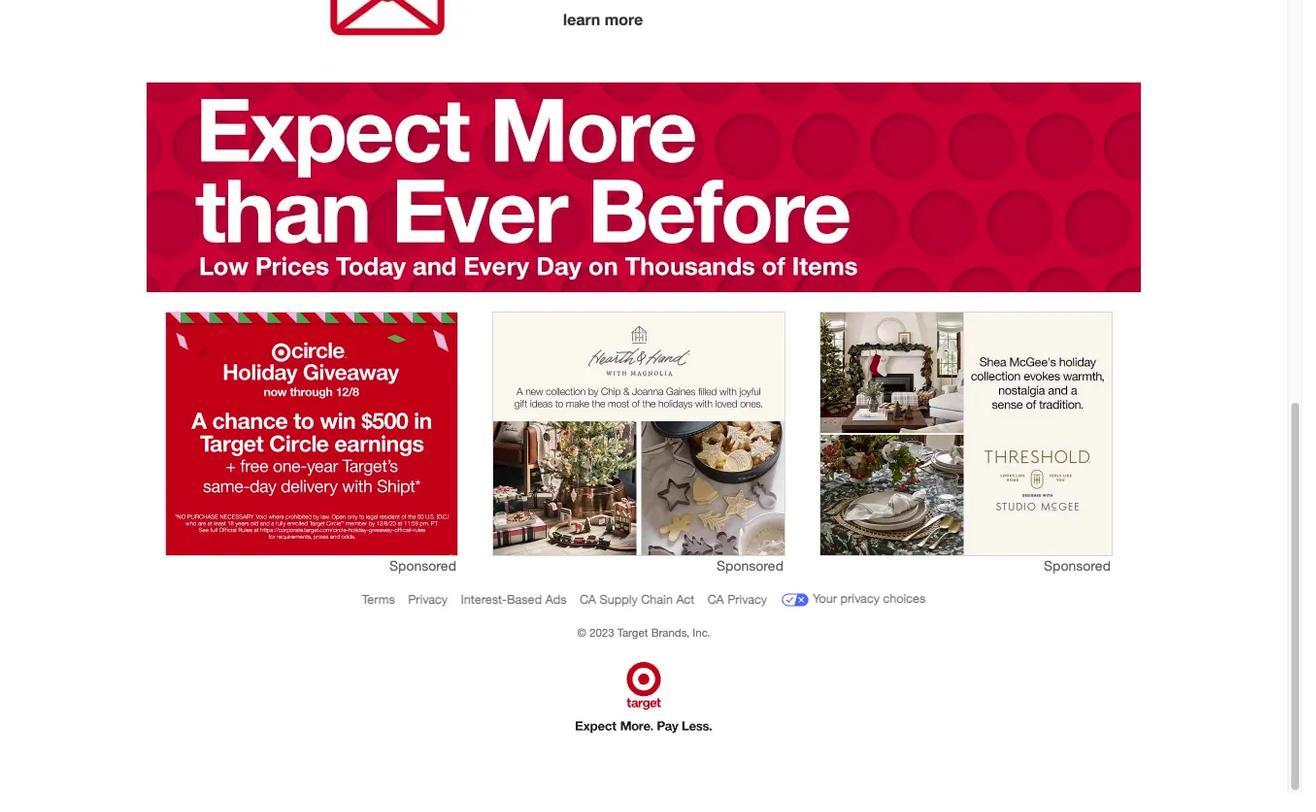 Task type: describe. For each thing, give the bounding box(es) containing it.
your
[[813, 592, 837, 607]]

brands,
[[651, 626, 690, 640]]

interest-based ads link
[[461, 592, 567, 607]]

your privacy choices link
[[781, 586, 926, 615]]

© 2023 target brands, inc.
[[578, 626, 711, 640]]

inc.
[[693, 626, 711, 640]]

target
[[618, 626, 648, 640]]

3 sponsored from the left
[[1044, 558, 1111, 574]]

interest-
[[461, 592, 507, 607]]

ads
[[546, 592, 567, 607]]

2 advertisement region from the left
[[493, 313, 785, 556]]

2 privacy from the left
[[728, 592, 768, 607]]

3 advertisement region from the left
[[821, 313, 1112, 556]]

2 sponsored from the left
[[717, 558, 784, 574]]

ca supply chain act link
[[580, 592, 695, 607]]

privacy
[[841, 592, 880, 607]]

©
[[578, 626, 587, 640]]



Task type: locate. For each thing, give the bounding box(es) containing it.
ca privacy
[[708, 592, 768, 607]]

2 ca from the left
[[708, 592, 724, 607]]

choices
[[883, 592, 926, 607]]

0 horizontal spatial privacy
[[408, 592, 448, 607]]

2 horizontal spatial advertisement region
[[821, 313, 1112, 556]]

your privacy choices
[[813, 592, 926, 607]]

1 sponsored from the left
[[389, 558, 457, 574]]

terms
[[362, 592, 395, 607]]

privacy left ccpa icon
[[728, 592, 768, 607]]

0 horizontal spatial ca
[[580, 592, 596, 607]]

ca left supply
[[580, 592, 596, 607]]

sponsored
[[389, 558, 457, 574], [717, 558, 784, 574], [1044, 558, 1111, 574]]

terms link
[[362, 592, 395, 607]]

1 horizontal spatial sponsored
[[717, 558, 784, 574]]

ca privacy link
[[708, 592, 768, 607]]

1 advertisement region from the left
[[166, 313, 458, 556]]

ca for ca privacy
[[708, 592, 724, 607]]

advertisement region
[[166, 313, 458, 556], [493, 313, 785, 556], [821, 313, 1112, 556]]

2023
[[590, 626, 615, 640]]

ca for ca supply chain act
[[580, 592, 596, 607]]

privacy right terms
[[408, 592, 448, 607]]

based
[[507, 592, 542, 607]]

ccpa image
[[781, 586, 810, 615]]

ca
[[580, 592, 596, 607], [708, 592, 724, 607]]

ca right act
[[708, 592, 724, 607]]

don't miss these weekly ad deals. you're busy. we'll remind you. sign up now. image
[[138, 0, 1150, 82]]

1 horizontal spatial ca
[[708, 592, 724, 607]]

supply
[[600, 592, 638, 607]]

privacy
[[408, 592, 448, 607], [728, 592, 768, 607]]

chain
[[641, 592, 673, 607]]

1 privacy from the left
[[408, 592, 448, 607]]

1 ca from the left
[[580, 592, 596, 607]]

interest-based ads
[[461, 592, 567, 607]]

2 horizontal spatial sponsored
[[1044, 558, 1111, 574]]

1 horizontal spatial privacy
[[728, 592, 768, 607]]

1 horizontal spatial advertisement region
[[493, 313, 785, 556]]

0 horizontal spatial sponsored
[[389, 558, 457, 574]]

0 horizontal spatial advertisement region
[[166, 313, 458, 556]]

act
[[676, 592, 695, 607]]

expect more than ever before. low prices today and every day on thousands of items. image
[[147, 82, 1141, 292]]

privacy link
[[408, 592, 448, 607]]

ca supply chain act
[[580, 592, 695, 607]]



Task type: vqa. For each thing, say whether or not it's contained in the screenshot.
Terms
yes



